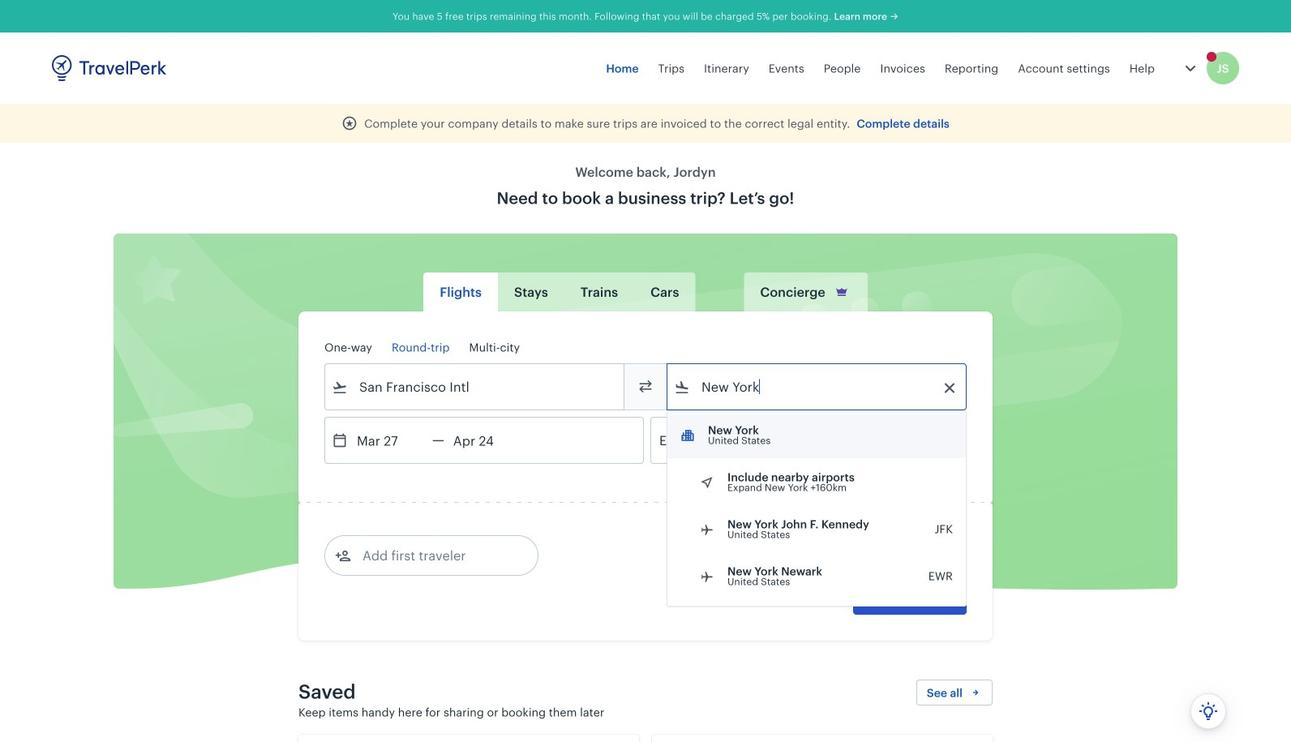 Task type: describe. For each thing, give the bounding box(es) containing it.
Depart text field
[[348, 418, 432, 463]]

Return text field
[[444, 418, 529, 463]]

To search field
[[690, 374, 945, 400]]

From search field
[[348, 374, 603, 400]]



Task type: locate. For each thing, give the bounding box(es) containing it.
Add first traveler search field
[[351, 543, 520, 569]]



